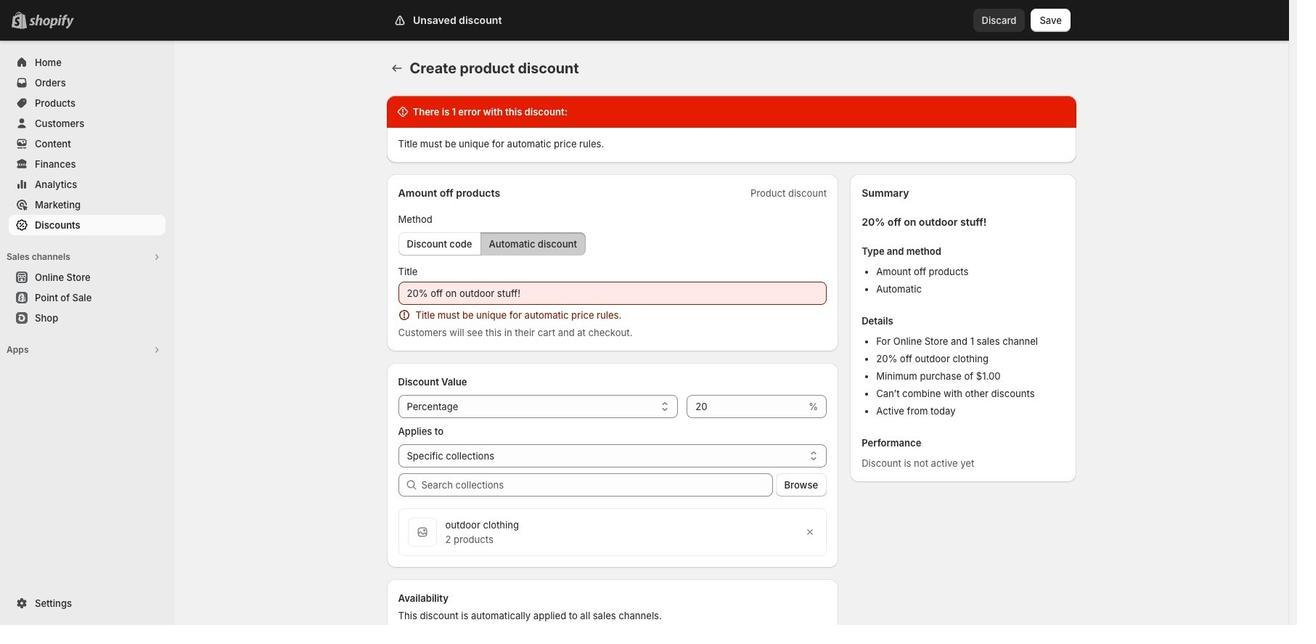 Task type: locate. For each thing, give the bounding box(es) containing it.
Search collections text field
[[421, 473, 773, 497]]

None text field
[[398, 282, 827, 305], [687, 395, 806, 418], [398, 282, 827, 305], [687, 395, 806, 418]]



Task type: vqa. For each thing, say whether or not it's contained in the screenshot.
Shopify image at the left of the page
yes



Task type: describe. For each thing, give the bounding box(es) containing it.
shopify image
[[29, 15, 74, 29]]



